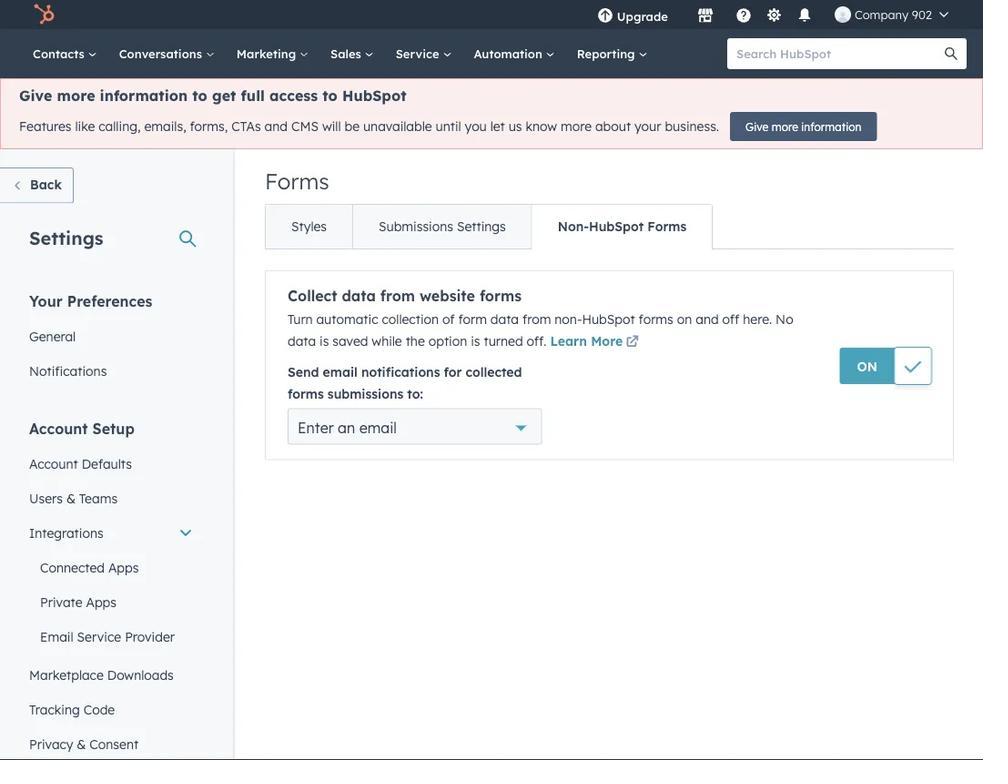 Task type: describe. For each thing, give the bounding box(es) containing it.
conversations link
[[108, 29, 226, 78]]

styles
[[292, 219, 327, 235]]

turn
[[288, 312, 313, 328]]

link opens in a new window image
[[627, 332, 639, 354]]

privacy & consent link
[[18, 728, 204, 761]]

give for give more information
[[746, 120, 769, 133]]

provider
[[125, 629, 175, 645]]

learn more link
[[551, 332, 643, 354]]

2 is from the left
[[471, 333, 481, 349]]

submissions settings link
[[353, 205, 532, 249]]

tracking code link
[[18, 693, 204, 728]]

marketing link
[[226, 29, 320, 78]]

sales link
[[320, 29, 385, 78]]

submissions
[[379, 219, 454, 235]]

0 vertical spatial data
[[342, 287, 376, 305]]

submissions
[[328, 386, 404, 402]]

1 horizontal spatial forms
[[480, 287, 522, 305]]

features like calling, emails, forms, ctas and cms will be unavailable until you let us know more about your business.
[[19, 119, 720, 135]]

more
[[591, 333, 623, 349]]

marketplaces button
[[687, 0, 725, 29]]

collection
[[382, 312, 439, 328]]

calling,
[[99, 119, 141, 135]]

account for account setup
[[29, 420, 88, 438]]

search image
[[946, 47, 958, 60]]

privacy & consent
[[29, 737, 139, 753]]

tracking
[[29, 702, 80, 718]]

account setup element
[[18, 419, 204, 761]]

collect
[[288, 287, 338, 305]]

tracking code
[[29, 702, 115, 718]]

& for privacy
[[77, 737, 86, 753]]

& for users
[[66, 491, 76, 507]]

until
[[436, 119, 462, 135]]

help image
[[736, 8, 752, 25]]

902
[[913, 7, 933, 22]]

private apps link
[[18, 585, 204, 620]]

link opens in a new window image
[[627, 337, 639, 349]]

1 to from the left
[[193, 87, 208, 105]]

your preferences element
[[18, 291, 204, 389]]

upgrade image
[[598, 8, 614, 25]]

company
[[855, 7, 909, 22]]

notifications button
[[790, 0, 821, 29]]

for
[[444, 364, 462, 380]]

apps for connected apps
[[108, 560, 139, 576]]

styles link
[[266, 205, 353, 249]]

marketplace downloads link
[[18, 658, 204, 693]]

like
[[75, 119, 95, 135]]

automatic
[[317, 312, 379, 328]]

integrations
[[29, 525, 104, 541]]

privacy
[[29, 737, 73, 753]]

mateo roberts image
[[835, 6, 852, 23]]

service inside account setup 'element'
[[77, 629, 121, 645]]

code
[[84, 702, 115, 718]]

reporting
[[577, 46, 639, 61]]

0 horizontal spatial data
[[288, 333, 316, 349]]

give more information to get full access to hubspot
[[19, 87, 407, 105]]

help button
[[729, 0, 760, 29]]

users
[[29, 491, 63, 507]]

on
[[678, 312, 693, 328]]

account for account defaults
[[29, 456, 78, 472]]

know
[[526, 119, 558, 135]]

contacts link
[[22, 29, 108, 78]]

users & teams
[[29, 491, 118, 507]]

of
[[443, 312, 455, 328]]

1 is from the left
[[320, 333, 329, 349]]

the
[[406, 333, 425, 349]]

hubspot image
[[33, 4, 55, 26]]

email inside send email notifications for collected forms submissions to:
[[323, 364, 358, 380]]

preferences
[[67, 292, 153, 310]]

0 horizontal spatial settings
[[29, 226, 103, 249]]

setup
[[93, 420, 135, 438]]

sales
[[331, 46, 365, 61]]

settings image
[[767, 8, 783, 24]]

service link
[[385, 29, 463, 78]]

marketing
[[237, 46, 300, 61]]

on
[[858, 358, 878, 374]]

reporting link
[[566, 29, 659, 78]]

forms inside send email notifications for collected forms submissions to:
[[288, 386, 324, 402]]

hubspot for to
[[343, 87, 407, 105]]

turn automatic collection of form data from non-hubspot forms on and off here. no data is saved while the option is turned off.
[[288, 312, 794, 349]]

will
[[322, 119, 341, 135]]

give more information
[[746, 120, 862, 133]]

downloads
[[107, 667, 174, 683]]

email service provider
[[40, 629, 175, 645]]

2 to from the left
[[323, 87, 338, 105]]

settings link
[[763, 5, 786, 24]]

send
[[288, 364, 319, 380]]

information for give more information
[[802, 120, 862, 133]]

upgrade
[[618, 9, 669, 24]]

enter
[[298, 419, 334, 437]]

teams
[[79, 491, 118, 507]]

integrations button
[[18, 516, 204, 551]]

company 902 button
[[824, 0, 960, 29]]

off.
[[527, 333, 547, 349]]

saved
[[333, 333, 368, 349]]

automation link
[[463, 29, 566, 78]]

notifications
[[29, 363, 107, 379]]

forms inside navigation
[[648, 219, 687, 235]]

marketplace downloads
[[29, 667, 174, 683]]

no
[[776, 312, 794, 328]]

to:
[[408, 386, 423, 402]]

0 vertical spatial forms
[[265, 168, 330, 195]]

more for give more information
[[772, 120, 799, 133]]



Task type: vqa. For each thing, say whether or not it's contained in the screenshot.
the Email Service Provider
yes



Task type: locate. For each thing, give the bounding box(es) containing it.
0 horizontal spatial &
[[66, 491, 76, 507]]

0 horizontal spatial give
[[19, 87, 52, 105]]

settings down back
[[29, 226, 103, 249]]

1 vertical spatial from
[[523, 312, 552, 328]]

email service provider link
[[18, 620, 204, 655]]

form
[[459, 312, 487, 328]]

apps inside 'link'
[[108, 560, 139, 576]]

1 horizontal spatial more
[[561, 119, 592, 135]]

features
[[19, 119, 72, 135]]

0 vertical spatial from
[[381, 287, 415, 305]]

1 horizontal spatial settings
[[457, 219, 506, 235]]

apps down the integrations button
[[108, 560, 139, 576]]

business.
[[665, 119, 720, 135]]

1 vertical spatial and
[[696, 312, 719, 328]]

apps
[[108, 560, 139, 576], [86, 594, 117, 610]]

hubspot for non-
[[583, 312, 636, 328]]

information
[[100, 87, 188, 105], [802, 120, 862, 133]]

collected
[[466, 364, 523, 380]]

private apps
[[40, 594, 117, 610]]

email down saved
[[323, 364, 358, 380]]

non-
[[558, 219, 589, 235]]

more down search hubspot search field
[[772, 120, 799, 133]]

1 horizontal spatial email
[[360, 419, 397, 437]]

non-hubspot forms
[[558, 219, 687, 235]]

0 horizontal spatial more
[[57, 87, 95, 105]]

0 horizontal spatial email
[[323, 364, 358, 380]]

1 horizontal spatial information
[[802, 120, 862, 133]]

learn more
[[551, 333, 623, 349]]

2 vertical spatial data
[[288, 333, 316, 349]]

0 vertical spatial email
[[323, 364, 358, 380]]

send email notifications for collected forms submissions to:
[[288, 364, 523, 402]]

connected apps link
[[18, 551, 204, 585]]

company 902
[[855, 7, 933, 22]]

and inside turn automatic collection of form data from non-hubspot forms on and off here. no data is saved while the option is turned off.
[[696, 312, 719, 328]]

0 horizontal spatial from
[[381, 287, 415, 305]]

website
[[420, 287, 476, 305]]

menu containing company 902
[[585, 0, 962, 29]]

non-
[[555, 312, 583, 328]]

marketplaces image
[[698, 8, 714, 25]]

information up emails,
[[100, 87, 188, 105]]

unavailable
[[364, 119, 432, 135]]

0 vertical spatial information
[[100, 87, 188, 105]]

1 vertical spatial service
[[77, 629, 121, 645]]

information for give more information to get full access to hubspot
[[100, 87, 188, 105]]

learn
[[551, 333, 588, 349]]

0 horizontal spatial and
[[265, 119, 288, 135]]

be
[[345, 119, 360, 135]]

notifications image
[[797, 8, 814, 25]]

2 horizontal spatial forms
[[639, 312, 674, 328]]

contacts
[[33, 46, 88, 61]]

notifications link
[[18, 354, 204, 389]]

Search HubSpot search field
[[728, 38, 951, 69]]

1 horizontal spatial is
[[471, 333, 481, 349]]

information down search hubspot search field
[[802, 120, 862, 133]]

and right on
[[696, 312, 719, 328]]

consent
[[90, 737, 139, 753]]

1 horizontal spatial from
[[523, 312, 552, 328]]

1 vertical spatial hubspot
[[589, 219, 644, 235]]

& right users
[[66, 491, 76, 507]]

forms up the form
[[480, 287, 522, 305]]

service down private apps link
[[77, 629, 121, 645]]

general link
[[18, 319, 204, 354]]

0 horizontal spatial to
[[193, 87, 208, 105]]

apps up email service provider
[[86, 594, 117, 610]]

off
[[723, 312, 740, 328]]

hubspot inside non-hubspot forms link
[[589, 219, 644, 235]]

notifications
[[362, 364, 440, 380]]

0 vertical spatial &
[[66, 491, 76, 507]]

conversations
[[119, 46, 206, 61]]

more right know
[[561, 119, 592, 135]]

0 horizontal spatial information
[[100, 87, 188, 105]]

here.
[[744, 312, 773, 328]]

forms inside turn automatic collection of form data from non-hubspot forms on and off here. no data is saved while the option is turned off.
[[639, 312, 674, 328]]

0 vertical spatial hubspot
[[343, 87, 407, 105]]

access
[[270, 87, 318, 105]]

non-hubspot forms link
[[532, 205, 713, 249]]

you
[[465, 119, 487, 135]]

account up users
[[29, 456, 78, 472]]

option
[[429, 333, 468, 349]]

& right privacy
[[77, 737, 86, 753]]

navigation
[[265, 204, 714, 250]]

1 vertical spatial forms
[[648, 219, 687, 235]]

general
[[29, 328, 76, 344]]

1 vertical spatial data
[[491, 312, 519, 328]]

1 account from the top
[[29, 420, 88, 438]]

2 horizontal spatial more
[[772, 120, 799, 133]]

0 vertical spatial apps
[[108, 560, 139, 576]]

is down the form
[[471, 333, 481, 349]]

is left saved
[[320, 333, 329, 349]]

more up like at the top of the page
[[57, 87, 95, 105]]

full
[[241, 87, 265, 105]]

navigation containing styles
[[265, 204, 714, 250]]

menu
[[585, 0, 962, 29]]

from up the off.
[[523, 312, 552, 328]]

and left cms
[[265, 119, 288, 135]]

while
[[372, 333, 402, 349]]

is
[[320, 333, 329, 349], [471, 333, 481, 349]]

1 vertical spatial account
[[29, 456, 78, 472]]

collect data from website forms
[[288, 287, 522, 305]]

service
[[396, 46, 443, 61], [77, 629, 121, 645]]

more for give more information to get full access to hubspot
[[57, 87, 95, 105]]

1 vertical spatial apps
[[86, 594, 117, 610]]

from inside turn automatic collection of form data from non-hubspot forms on and off here. no data is saved while the option is turned off.
[[523, 312, 552, 328]]

give more information link
[[731, 112, 878, 141]]

private
[[40, 594, 83, 610]]

1 vertical spatial email
[[360, 419, 397, 437]]

get
[[212, 87, 236, 105]]

1 vertical spatial &
[[77, 737, 86, 753]]

data down turn
[[288, 333, 316, 349]]

1 horizontal spatial service
[[396, 46, 443, 61]]

us
[[509, 119, 523, 135]]

2 vertical spatial hubspot
[[583, 312, 636, 328]]

forms down send
[[288, 386, 324, 402]]

2 horizontal spatial data
[[491, 312, 519, 328]]

give up features
[[19, 87, 52, 105]]

email right 'an'
[[360, 419, 397, 437]]

&
[[66, 491, 76, 507], [77, 737, 86, 753]]

email
[[40, 629, 73, 645]]

submissions settings
[[379, 219, 506, 235]]

1 vertical spatial forms
[[639, 312, 674, 328]]

from up the collection
[[381, 287, 415, 305]]

account setup
[[29, 420, 135, 438]]

cms
[[292, 119, 319, 135]]

settings inside navigation
[[457, 219, 506, 235]]

to left get
[[193, 87, 208, 105]]

search button
[[937, 38, 968, 69]]

forms,
[[190, 119, 228, 135]]

0 horizontal spatial forms
[[265, 168, 330, 195]]

from
[[381, 287, 415, 305], [523, 312, 552, 328]]

defaults
[[82, 456, 132, 472]]

1 vertical spatial give
[[746, 120, 769, 133]]

email
[[323, 364, 358, 380], [360, 419, 397, 437]]

to
[[193, 87, 208, 105], [323, 87, 338, 105]]

account
[[29, 420, 88, 438], [29, 456, 78, 472]]

0 vertical spatial give
[[19, 87, 52, 105]]

give right business.
[[746, 120, 769, 133]]

1 horizontal spatial data
[[342, 287, 376, 305]]

account up account defaults
[[29, 420, 88, 438]]

1 horizontal spatial to
[[323, 87, 338, 105]]

connected
[[40, 560, 105, 576]]

0 vertical spatial account
[[29, 420, 88, 438]]

forms
[[480, 287, 522, 305], [639, 312, 674, 328], [288, 386, 324, 402]]

1 vertical spatial information
[[802, 120, 862, 133]]

hubspot inside turn automatic collection of form data from non-hubspot forms on and off here. no data is saved while the option is turned off.
[[583, 312, 636, 328]]

2 account from the top
[[29, 456, 78, 472]]

your
[[635, 119, 662, 135]]

marketplace
[[29, 667, 104, 683]]

0 horizontal spatial service
[[77, 629, 121, 645]]

turned
[[484, 333, 524, 349]]

2 vertical spatial forms
[[288, 386, 324, 402]]

enter an email
[[298, 419, 397, 437]]

1 horizontal spatial give
[[746, 120, 769, 133]]

settings right the submissions
[[457, 219, 506, 235]]

account defaults link
[[18, 447, 204, 482]]

data up automatic
[[342, 287, 376, 305]]

0 horizontal spatial is
[[320, 333, 329, 349]]

0 vertical spatial service
[[396, 46, 443, 61]]

0 horizontal spatial forms
[[288, 386, 324, 402]]

1 horizontal spatial &
[[77, 737, 86, 753]]

back
[[30, 177, 62, 193]]

data up turned
[[491, 312, 519, 328]]

data
[[342, 287, 376, 305], [491, 312, 519, 328], [288, 333, 316, 349]]

give for give more information to get full access to hubspot
[[19, 87, 52, 105]]

0 vertical spatial forms
[[480, 287, 522, 305]]

about
[[596, 119, 632, 135]]

forms left on
[[639, 312, 674, 328]]

0 vertical spatial and
[[265, 119, 288, 135]]

back link
[[0, 168, 74, 204]]

to up will
[[323, 87, 338, 105]]

1 horizontal spatial and
[[696, 312, 719, 328]]

service right sales 'link'
[[396, 46, 443, 61]]

1 horizontal spatial forms
[[648, 219, 687, 235]]

apps for private apps
[[86, 594, 117, 610]]

account defaults
[[29, 456, 132, 472]]



